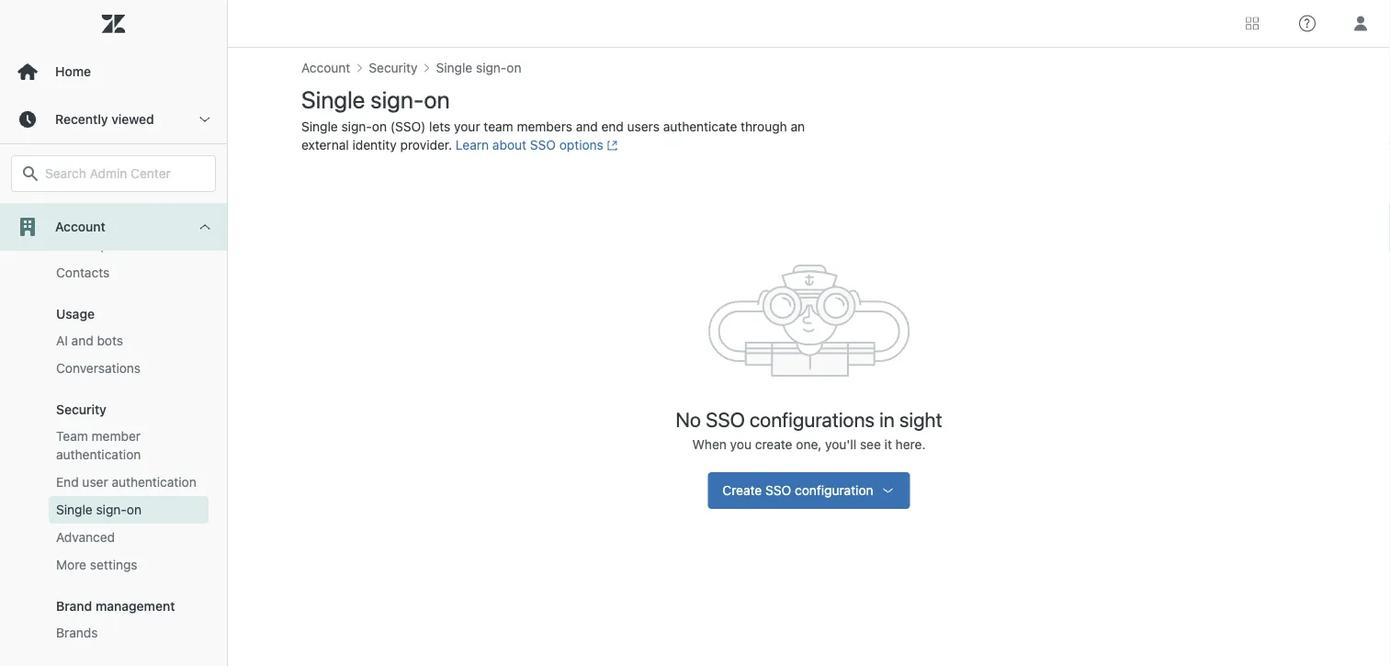 Task type: describe. For each thing, give the bounding box(es) containing it.
and
[[71, 333, 93, 348]]

brands link
[[49, 619, 209, 647]]

team member authentication element
[[56, 427, 201, 464]]

single sign-on element
[[56, 501, 142, 519]]

advanced element
[[56, 528, 115, 547]]

Search Admin Center field
[[45, 165, 204, 182]]

security
[[56, 402, 107, 417]]

billing
[[56, 211, 93, 226]]

advanced link
[[49, 524, 209, 551]]

brands element
[[56, 624, 98, 642]]

end user authentication element
[[56, 473, 197, 492]]

tree item inside primary element
[[0, 136, 227, 666]]

account
[[55, 219, 105, 234]]

primary element
[[0, 0, 228, 666]]

end
[[56, 475, 79, 490]]

brand management element
[[56, 599, 175, 614]]

usage
[[56, 306, 95, 322]]

user menu image
[[1349, 11, 1373, 35]]

single sign-on
[[56, 502, 142, 517]]

ai and bots link
[[49, 327, 209, 355]]

single sign-on link
[[49, 496, 209, 524]]

more
[[56, 557, 86, 573]]

user
[[82, 475, 108, 490]]

sign-
[[96, 502, 127, 517]]

zendesk products image
[[1246, 17, 1259, 30]]

end user authentication link
[[49, 469, 209, 496]]

brand management
[[56, 599, 175, 614]]

on
[[127, 502, 142, 517]]

recently viewed
[[55, 112, 154, 127]]

usage element
[[56, 306, 95, 322]]

end user authentication
[[56, 475, 197, 490]]

ai and bots element
[[56, 332, 123, 350]]

authentication for user
[[112, 475, 197, 490]]

recently viewed button
[[0, 96, 227, 143]]

contacts link
[[49, 259, 209, 287]]



Task type: vqa. For each thing, say whether or not it's contained in the screenshot.
THE SINGLE SIGN-ON
yes



Task type: locate. For each thing, give the bounding box(es) containing it.
help image
[[1299, 15, 1316, 32]]

none search field inside primary element
[[2, 155, 225, 192]]

member
[[92, 429, 141, 444]]

None search field
[[2, 155, 225, 192]]

advanced
[[56, 530, 115, 545]]

viewed
[[111, 112, 154, 127]]

conversations link
[[49, 355, 209, 382]]

subscription element
[[56, 236, 131, 255]]

billing element
[[56, 211, 93, 226]]

home button
[[0, 48, 227, 96]]

settings
[[90, 557, 137, 573]]

account group
[[0, 184, 227, 666]]

brands
[[56, 625, 98, 641]]

bots
[[97, 333, 123, 348]]

authentication up on
[[112, 475, 197, 490]]

0 vertical spatial authentication
[[56, 447, 141, 462]]

home
[[55, 64, 91, 79]]

recently
[[55, 112, 108, 127]]

account button
[[0, 203, 227, 251]]

authentication for member
[[56, 447, 141, 462]]

contacts element
[[56, 264, 110, 282]]

security element
[[56, 402, 107, 417]]

authentication
[[56, 447, 141, 462], [112, 475, 197, 490]]

more settings
[[56, 557, 137, 573]]

team member authentication
[[56, 429, 141, 462]]

contacts
[[56, 265, 110, 280]]

conversations
[[56, 361, 141, 376]]

more settings element
[[56, 556, 137, 574]]

subscription
[[56, 238, 131, 253]]

ai
[[56, 333, 68, 348]]

management
[[96, 599, 175, 614]]

conversations element
[[56, 359, 141, 378]]

authentication inside 'element'
[[56, 447, 141, 462]]

team member authentication link
[[49, 423, 209, 469]]

subscription link
[[49, 232, 209, 259]]

tree item containing billing
[[0, 136, 227, 666]]

tree item
[[0, 136, 227, 666]]

ai and bots
[[56, 333, 123, 348]]

brand
[[56, 599, 92, 614]]

single
[[56, 502, 93, 517]]

more settings link
[[49, 551, 209, 579]]

authentication down the "member" at the left
[[56, 447, 141, 462]]

1 vertical spatial authentication
[[112, 475, 197, 490]]

team
[[56, 429, 88, 444]]



